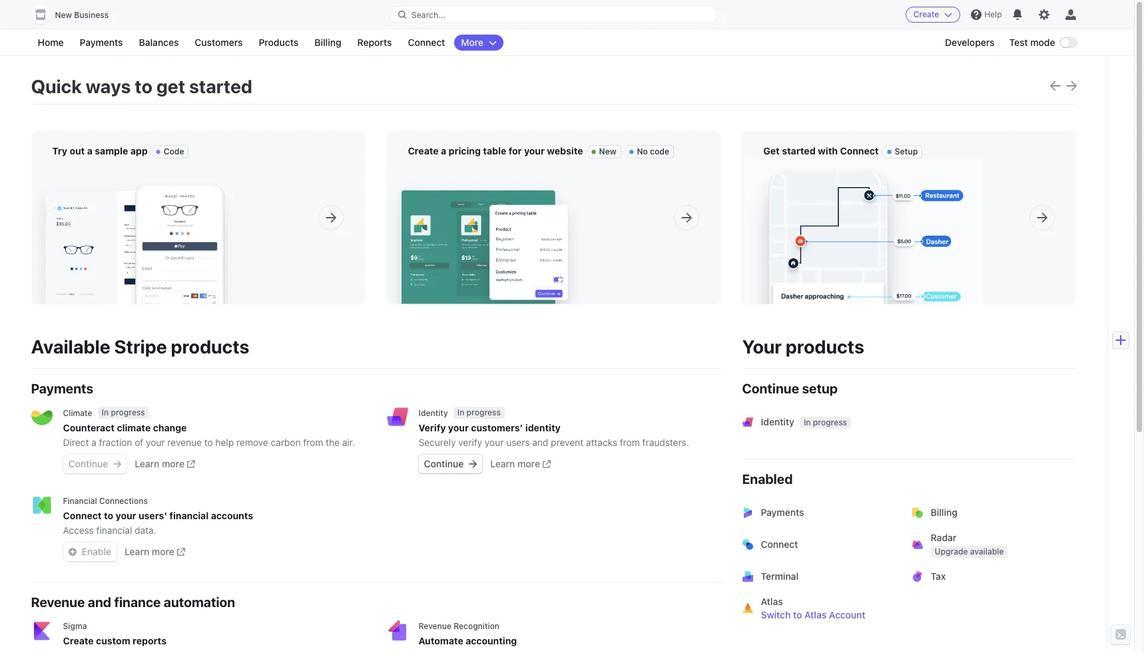 Task type: describe. For each thing, give the bounding box(es) containing it.
your right for
[[524, 145, 545, 157]]

enable
[[82, 546, 111, 558]]

and inside verify your customers' identity securely verify your users and prevent attacks from fraudsters.
[[533, 437, 549, 448]]

reports
[[133, 636, 167, 647]]

in progress for your
[[458, 408, 501, 418]]

customers link
[[188, 35, 250, 51]]

try
[[52, 145, 67, 157]]

sell
[[408, 165, 424, 176]]

continue setup
[[743, 381, 838, 396]]

explore
[[52, 165, 84, 176]]

more button
[[455, 35, 504, 51]]

automation
[[164, 595, 235, 610]]

learn more link for of
[[135, 458, 195, 471]]

0 vertical spatial payments
[[80, 37, 123, 48]]

learn for verify
[[491, 458, 515, 470]]

customers
[[195, 37, 243, 48]]

1 horizontal spatial code
[[650, 147, 670, 157]]

connect up payments
[[841, 145, 879, 157]]

new business button
[[31, 5, 122, 24]]

test mode
[[1010, 37, 1056, 48]]

working
[[94, 165, 128, 176]]

0 horizontal spatial table
[[483, 145, 507, 157]]

in for climate
[[102, 408, 109, 418]]

learn for users'
[[125, 546, 149, 558]]

reports
[[358, 37, 392, 48]]

learn for fraction
[[135, 458, 160, 470]]

app
[[130, 145, 148, 157]]

out
[[70, 145, 85, 157]]

payments
[[840, 165, 882, 176]]

help
[[985, 9, 1003, 19]]

0 horizontal spatial identity
[[419, 408, 448, 418]]

in for your
[[458, 408, 465, 418]]

terminal
[[761, 571, 799, 582]]

create button
[[906, 7, 961, 23]]

your up verify
[[448, 422, 469, 434]]

get started with connect
[[764, 145, 879, 157]]

carbon
[[271, 437, 301, 448]]

products link
[[252, 35, 305, 51]]

to inside counteract climate change direct a fraction of your revenue to help remove carbon from the air.
[[204, 437, 213, 448]]

tax
[[931, 571, 946, 582]]

learn more link for financial
[[125, 546, 185, 559]]

automate
[[419, 636, 464, 647]]

search…
[[412, 10, 445, 20]]

learn more link for your
[[491, 458, 551, 471]]

available
[[31, 336, 110, 358]]

1 horizontal spatial financial
[[170, 510, 209, 522]]

try out a sample app
[[52, 145, 148, 157]]

access
[[63, 525, 94, 536]]

svg image for enable
[[68, 548, 76, 556]]

financial connections connect to your users' financial accounts access financial data.
[[63, 496, 253, 536]]

a inside sell your subscriptions by embedding a pricing table in your website.
[[572, 165, 577, 176]]

attacks
[[586, 437, 618, 448]]

home
[[38, 37, 64, 48]]

your down customers'
[[485, 437, 504, 448]]

help button
[[966, 4, 1008, 25]]

fraudsters.
[[643, 437, 690, 448]]

balances link
[[132, 35, 186, 51]]

identity
[[526, 422, 561, 434]]

from inside counteract climate change direct a fraction of your revenue to help remove carbon from the air.
[[303, 437, 323, 448]]

fraction
[[99, 437, 132, 448]]

developers
[[946, 37, 995, 48]]

accounts
[[211, 510, 253, 522]]

create inside sigma create custom reports
[[63, 636, 94, 647]]

0 horizontal spatial pricing
[[449, 145, 481, 157]]

a left prebuilt
[[240, 165, 246, 176]]

prevent
[[551, 437, 584, 448]]

checkout
[[52, 178, 92, 189]]

multiple
[[924, 165, 958, 176]]

upgrade
[[935, 547, 969, 557]]

form.
[[94, 178, 117, 189]]

the
[[326, 437, 340, 448]]

available stripe products
[[31, 336, 249, 358]]

code inside explore a working code sample to integrate a prebuilt checkout form.
[[131, 165, 152, 176]]

create for create a pricing table for your website
[[408, 145, 439, 157]]

parties.
[[961, 165, 993, 176]]

your up website.
[[426, 165, 445, 176]]

learn more for your
[[491, 458, 540, 470]]

to inside explore a working code sample to integrate a prebuilt checkout form.
[[188, 165, 197, 176]]

switch to atlas account button
[[761, 609, 866, 622]]

users
[[507, 437, 530, 448]]

sigma create custom reports
[[63, 622, 167, 647]]

revenue for revenue recognition automate accounting
[[419, 622, 452, 632]]

your
[[743, 336, 782, 358]]

continue for continue link
[[424, 458, 464, 470]]

accounting
[[466, 636, 517, 647]]

your inside 'financial connections connect to your users' financial accounts access financial data.'
[[116, 510, 136, 522]]

shift section content right image
[[1067, 80, 1077, 91]]

terminal link
[[735, 561, 907, 593]]

accept
[[764, 165, 794, 176]]

create a pricing table for your website
[[408, 145, 583, 157]]

from inside verify your customers' identity securely verify your users and prevent attacks from fraudsters.
[[620, 437, 640, 448]]

switch
[[761, 610, 791, 621]]

more for your
[[518, 458, 540, 470]]

continue link
[[419, 455, 483, 474]]

integrate
[[199, 165, 238, 176]]

developers link
[[939, 35, 1002, 51]]

new for new business
[[55, 10, 72, 20]]

your inside counteract climate change direct a fraction of your revenue to help remove carbon from the air.
[[146, 437, 165, 448]]

a right out
[[87, 145, 93, 157]]

revenue for revenue and finance automation
[[31, 595, 85, 610]]

website
[[547, 145, 583, 157]]

no code
[[637, 147, 670, 157]]

2 horizontal spatial continue
[[743, 381, 800, 396]]

new for new
[[599, 147, 617, 157]]

account
[[830, 610, 866, 621]]

2 vertical spatial payments
[[761, 507, 805, 518]]

securely
[[419, 437, 456, 448]]

direct
[[63, 437, 89, 448]]

counteract
[[63, 422, 115, 434]]

pricing inside sell your subscriptions by embedding a pricing table in your website.
[[580, 165, 609, 176]]

subscriptions
[[448, 165, 506, 176]]

1 horizontal spatial identity
[[761, 416, 795, 428]]

table inside sell your subscriptions by embedding a pricing table in your website.
[[612, 165, 633, 176]]

verify your customers' identity securely verify your users and prevent attacks from fraudsters.
[[419, 422, 690, 448]]

custom
[[96, 636, 130, 647]]

connect inside 'financial connections connect to your users' financial accounts access financial data.'
[[63, 510, 102, 522]]

learn more for of
[[135, 458, 185, 470]]

and for payments
[[797, 165, 813, 176]]

counteract climate change direct a fraction of your revenue to help remove carbon from the air.
[[63, 422, 355, 448]]

stripe
[[114, 336, 167, 358]]

no
[[637, 147, 648, 157]]

balances
[[139, 37, 179, 48]]

continue for continue button
[[68, 458, 108, 470]]

remove
[[237, 437, 268, 448]]



Task type: locate. For each thing, give the bounding box(es) containing it.
in
[[102, 408, 109, 418], [458, 408, 465, 418], [804, 418, 811, 428]]

1 horizontal spatial revenue
[[419, 622, 452, 632]]

1 vertical spatial billing link
[[905, 497, 1077, 529]]

learn down data.
[[125, 546, 149, 558]]

connect link down "search…"
[[401, 35, 452, 51]]

with
[[818, 145, 838, 157]]

quick ways to get started
[[31, 75, 253, 97]]

0 vertical spatial revenue
[[31, 595, 85, 610]]

a down counteract
[[91, 437, 96, 448]]

more
[[162, 458, 185, 470], [518, 458, 540, 470], [152, 546, 174, 558]]

1 vertical spatial pricing
[[580, 165, 609, 176]]

2 horizontal spatial in
[[804, 418, 811, 428]]

to left help
[[204, 437, 213, 448]]

and left route on the top of page
[[797, 165, 813, 176]]

1 horizontal spatial billing
[[931, 507, 958, 518]]

1 vertical spatial billing
[[931, 507, 958, 518]]

payments up climate
[[31, 381, 93, 396]]

finance
[[114, 595, 161, 610]]

payments down business
[[80, 37, 123, 48]]

progress
[[111, 408, 145, 418], [467, 408, 501, 418], [814, 418, 848, 428]]

pricing up subscriptions
[[449, 145, 481, 157]]

continue down securely
[[424, 458, 464, 470]]

0 horizontal spatial billing
[[315, 37, 342, 48]]

reports link
[[351, 35, 399, 51]]

revenue and finance automation
[[31, 595, 235, 610]]

learn more down users
[[491, 458, 540, 470]]

payments link down enabled
[[735, 497, 907, 529]]

connect
[[408, 37, 445, 48], [841, 145, 879, 157], [63, 510, 102, 522], [761, 539, 799, 550]]

financial
[[63, 496, 97, 506]]

for
[[509, 145, 522, 157]]

svg image
[[113, 461, 121, 469]]

identity down continue setup
[[761, 416, 795, 428]]

learn more link down 'revenue'
[[135, 458, 195, 471]]

0 horizontal spatial financial
[[96, 525, 132, 536]]

2 from from the left
[[620, 437, 640, 448]]

between
[[885, 165, 922, 176]]

connect link
[[401, 35, 452, 51], [735, 529, 907, 561]]

to right switch
[[794, 610, 803, 621]]

of
[[135, 437, 143, 448]]

sell your subscriptions by embedding a pricing table in your website.
[[408, 165, 643, 189]]

1 horizontal spatial connect link
[[735, 529, 907, 561]]

more
[[461, 37, 484, 48]]

pricing down website
[[580, 165, 609, 176]]

0 horizontal spatial continue
[[68, 458, 108, 470]]

1 vertical spatial code
[[131, 165, 152, 176]]

1 vertical spatial started
[[783, 145, 816, 157]]

1 horizontal spatial products
[[786, 336, 865, 358]]

data.
[[135, 525, 156, 536]]

svg image down verify
[[469, 461, 477, 469]]

0 vertical spatial and
[[797, 165, 813, 176]]

0 vertical spatial code
[[650, 147, 670, 157]]

1 horizontal spatial and
[[533, 437, 549, 448]]

in up counteract
[[102, 408, 109, 418]]

table left in
[[612, 165, 633, 176]]

from right attacks
[[620, 437, 640, 448]]

route
[[815, 165, 838, 176]]

atlas left account
[[805, 610, 827, 621]]

available
[[971, 547, 1005, 557]]

progress up climate
[[111, 408, 145, 418]]

shift section content left image
[[1051, 80, 1061, 91]]

0 horizontal spatial sample
[[95, 145, 128, 157]]

and
[[797, 165, 813, 176], [533, 437, 549, 448], [88, 595, 111, 610]]

0 horizontal spatial create
[[63, 636, 94, 647]]

new left no
[[599, 147, 617, 157]]

payments down enabled
[[761, 507, 805, 518]]

a down website
[[572, 165, 577, 176]]

home link
[[31, 35, 70, 51]]

0 horizontal spatial progress
[[111, 408, 145, 418]]

0 horizontal spatial in progress
[[102, 408, 145, 418]]

and down identity
[[533, 437, 549, 448]]

svg image down access
[[68, 548, 76, 556]]

business
[[74, 10, 109, 20]]

0 horizontal spatial code
[[131, 165, 152, 176]]

1 horizontal spatial payments link
[[735, 497, 907, 529]]

billing link left the reports link
[[308, 35, 348, 51]]

learn more link down users
[[491, 458, 551, 471]]

1 vertical spatial payments link
[[735, 497, 907, 529]]

a right explore on the left top of the page
[[87, 165, 92, 176]]

1 vertical spatial payments
[[31, 381, 93, 396]]

new inside button
[[55, 10, 72, 20]]

1 from from the left
[[303, 437, 323, 448]]

create up sell
[[408, 145, 439, 157]]

in progress up climate
[[102, 408, 145, 418]]

0 vertical spatial financial
[[170, 510, 209, 522]]

progress for climate
[[111, 408, 145, 418]]

payments
[[80, 37, 123, 48], [31, 381, 93, 396], [761, 507, 805, 518]]

to left get
[[135, 75, 153, 97]]

get
[[764, 145, 780, 157]]

verify
[[459, 437, 483, 448]]

1 horizontal spatial progress
[[467, 408, 501, 418]]

1 vertical spatial new
[[599, 147, 617, 157]]

sample inside explore a working code sample to integrate a prebuilt checkout form.
[[155, 165, 186, 176]]

Search… text field
[[390, 6, 718, 23]]

0 vertical spatial started
[[189, 75, 253, 97]]

users'
[[139, 510, 167, 522]]

pricing
[[449, 145, 481, 157], [580, 165, 609, 176]]

table left for
[[483, 145, 507, 157]]

atlas switch to atlas account
[[761, 596, 866, 621]]

2 horizontal spatial create
[[914, 9, 940, 19]]

billing
[[315, 37, 342, 48], [931, 507, 958, 518]]

a inside counteract climate change direct a fraction of your revenue to help remove carbon from the air.
[[91, 437, 96, 448]]

0 horizontal spatial billing link
[[308, 35, 348, 51]]

1 horizontal spatial svg image
[[469, 461, 477, 469]]

identity up "verify"
[[419, 408, 448, 418]]

2 horizontal spatial progress
[[814, 418, 848, 428]]

revenue up automate at the left
[[419, 622, 452, 632]]

sample down the 'code'
[[155, 165, 186, 176]]

to inside atlas switch to atlas account
[[794, 610, 803, 621]]

in progress up customers'
[[458, 408, 501, 418]]

0 vertical spatial pricing
[[449, 145, 481, 157]]

your down sell
[[408, 178, 427, 189]]

new left business
[[55, 10, 72, 20]]

payments link down business
[[73, 35, 130, 51]]

in
[[636, 165, 643, 176]]

0 vertical spatial atlas
[[761, 596, 783, 608]]

in progress down setup
[[804, 418, 848, 428]]

your
[[524, 145, 545, 157], [426, 165, 445, 176], [408, 178, 427, 189], [448, 422, 469, 434], [146, 437, 165, 448], [485, 437, 504, 448], [116, 510, 136, 522]]

1 horizontal spatial in progress
[[458, 408, 501, 418]]

billing link up available
[[905, 497, 1077, 529]]

financial right users'
[[170, 510, 209, 522]]

1 horizontal spatial from
[[620, 437, 640, 448]]

progress up customers'
[[467, 408, 501, 418]]

a up website.
[[441, 145, 447, 157]]

mode
[[1031, 37, 1056, 48]]

1 vertical spatial connect link
[[735, 529, 907, 561]]

0 horizontal spatial revenue
[[31, 595, 85, 610]]

to
[[135, 75, 153, 97], [188, 165, 197, 176], [204, 437, 213, 448], [104, 510, 113, 522], [794, 610, 803, 621]]

in down setup
[[804, 418, 811, 428]]

progress down setup
[[814, 418, 848, 428]]

your right the of
[[146, 437, 165, 448]]

more down 'revenue'
[[162, 458, 185, 470]]

0 vertical spatial payments link
[[73, 35, 130, 51]]

create up developers link
[[914, 9, 940, 19]]

Search… search field
[[390, 6, 718, 23]]

learn more for financial
[[125, 546, 174, 558]]

accept and route payments between multiple parties.
[[764, 165, 993, 176]]

atlas
[[761, 596, 783, 608], [805, 610, 827, 621]]

to down connections
[[104, 510, 113, 522]]

sample up working in the left of the page
[[95, 145, 128, 157]]

prebuilt
[[248, 165, 281, 176]]

code right no
[[650, 147, 670, 157]]

in progress
[[102, 408, 145, 418], [458, 408, 501, 418], [804, 418, 848, 428]]

financial up enable at the left of the page
[[96, 525, 132, 536]]

1 horizontal spatial create
[[408, 145, 439, 157]]

learn down users
[[491, 458, 515, 470]]

to inside 'financial connections connect to your users' financial accounts access financial data.'
[[104, 510, 113, 522]]

2 products from the left
[[786, 336, 865, 358]]

your down connections
[[116, 510, 136, 522]]

0 horizontal spatial svg image
[[68, 548, 76, 556]]

explore a working code sample to integrate a prebuilt checkout form.
[[52, 165, 281, 189]]

more down users
[[518, 458, 540, 470]]

and for automation
[[88, 595, 111, 610]]

learn more link down data.
[[125, 546, 185, 559]]

svg image
[[469, 461, 477, 469], [68, 548, 76, 556]]

0 horizontal spatial started
[[189, 75, 253, 97]]

billing up radar
[[931, 507, 958, 518]]

help
[[216, 437, 234, 448]]

started right get
[[783, 145, 816, 157]]

2 vertical spatial and
[[88, 595, 111, 610]]

create for create
[[914, 9, 940, 19]]

0 horizontal spatial and
[[88, 595, 111, 610]]

1 vertical spatial svg image
[[68, 548, 76, 556]]

verify
[[419, 422, 446, 434]]

connect link up terminal
[[735, 529, 907, 561]]

tax link
[[905, 561, 1077, 593]]

progress for your
[[467, 408, 501, 418]]

0 horizontal spatial in
[[102, 408, 109, 418]]

1 horizontal spatial table
[[612, 165, 633, 176]]

1 vertical spatial financial
[[96, 525, 132, 536]]

quick
[[31, 75, 82, 97]]

started
[[189, 75, 253, 97], [783, 145, 816, 157]]

learn more down data.
[[125, 546, 174, 558]]

svg image for continue
[[469, 461, 477, 469]]

more for financial
[[152, 546, 174, 558]]

get
[[156, 75, 185, 97]]

1 vertical spatial atlas
[[805, 610, 827, 621]]

2 horizontal spatial in progress
[[804, 418, 848, 428]]

connect down "search…"
[[408, 37, 445, 48]]

0 vertical spatial new
[[55, 10, 72, 20]]

embedding
[[521, 165, 570, 176]]

connect down financial
[[63, 510, 102, 522]]

learn more down the of
[[135, 458, 185, 470]]

0 vertical spatial connect link
[[401, 35, 452, 51]]

code
[[164, 147, 184, 157]]

change
[[153, 422, 187, 434]]

ways
[[86, 75, 131, 97]]

to left integrate
[[188, 165, 197, 176]]

in progress for climate
[[102, 408, 145, 418]]

connect up terminal
[[761, 539, 799, 550]]

sigma
[[63, 622, 87, 632]]

products
[[259, 37, 299, 48]]

radar upgrade available
[[931, 532, 1005, 557]]

0 horizontal spatial payments link
[[73, 35, 130, 51]]

sample
[[95, 145, 128, 157], [155, 165, 186, 176]]

1 horizontal spatial pricing
[[580, 165, 609, 176]]

1 vertical spatial revenue
[[419, 622, 452, 632]]

continue down direct
[[68, 458, 108, 470]]

0 horizontal spatial atlas
[[761, 596, 783, 608]]

1 vertical spatial sample
[[155, 165, 186, 176]]

atlas up switch
[[761, 596, 783, 608]]

0 vertical spatial create
[[914, 9, 940, 19]]

1 products from the left
[[171, 336, 249, 358]]

code
[[650, 147, 670, 157], [131, 165, 152, 176]]

0 vertical spatial billing link
[[308, 35, 348, 51]]

2 horizontal spatial and
[[797, 165, 813, 176]]

create
[[914, 9, 940, 19], [408, 145, 439, 157], [63, 636, 94, 647]]

1 horizontal spatial in
[[458, 408, 465, 418]]

climate
[[63, 408, 92, 418]]

svg image inside enable "button"
[[68, 548, 76, 556]]

svg image inside continue link
[[469, 461, 477, 469]]

connections
[[99, 496, 148, 506]]

revenue up the sigma
[[31, 595, 85, 610]]

0 horizontal spatial connect link
[[401, 35, 452, 51]]

1 horizontal spatial started
[[783, 145, 816, 157]]

climate
[[117, 422, 151, 434]]

by
[[508, 165, 519, 176]]

code down app
[[131, 165, 152, 176]]

0 vertical spatial billing
[[315, 37, 342, 48]]

new business
[[55, 10, 109, 20]]

1 horizontal spatial sample
[[155, 165, 186, 176]]

radar
[[931, 532, 957, 544]]

create down the sigma
[[63, 636, 94, 647]]

0 horizontal spatial products
[[171, 336, 249, 358]]

1 horizontal spatial billing link
[[905, 497, 1077, 529]]

create inside button
[[914, 9, 940, 19]]

in up verify
[[458, 408, 465, 418]]

air.
[[342, 437, 355, 448]]

more down data.
[[152, 546, 174, 558]]

notifications image
[[1013, 9, 1024, 20]]

1 horizontal spatial new
[[599, 147, 617, 157]]

revenue inside revenue recognition automate accounting
[[419, 622, 452, 632]]

0 horizontal spatial from
[[303, 437, 323, 448]]

billing left the 'reports' at the top left
[[315, 37, 342, 48]]

0 horizontal spatial new
[[55, 10, 72, 20]]

1 horizontal spatial continue
[[424, 458, 464, 470]]

and up sigma create custom reports
[[88, 595, 111, 610]]

1 horizontal spatial atlas
[[805, 610, 827, 621]]

products
[[171, 336, 249, 358], [786, 336, 865, 358]]

started down the customers link
[[189, 75, 253, 97]]

from left the
[[303, 437, 323, 448]]

toolbar
[[1051, 80, 1077, 93]]

0 vertical spatial svg image
[[469, 461, 477, 469]]

learn more
[[135, 458, 185, 470], [491, 458, 540, 470], [125, 546, 174, 558]]

1 vertical spatial create
[[408, 145, 439, 157]]

continue inside button
[[68, 458, 108, 470]]

0 vertical spatial sample
[[95, 145, 128, 157]]

more for of
[[162, 458, 185, 470]]

continue down your
[[743, 381, 800, 396]]

0 vertical spatial table
[[483, 145, 507, 157]]

2 vertical spatial create
[[63, 636, 94, 647]]

1 vertical spatial and
[[533, 437, 549, 448]]

learn down the of
[[135, 458, 160, 470]]

1 vertical spatial table
[[612, 165, 633, 176]]

website.
[[430, 178, 466, 189]]



Task type: vqa. For each thing, say whether or not it's contained in the screenshot.
Help image
no



